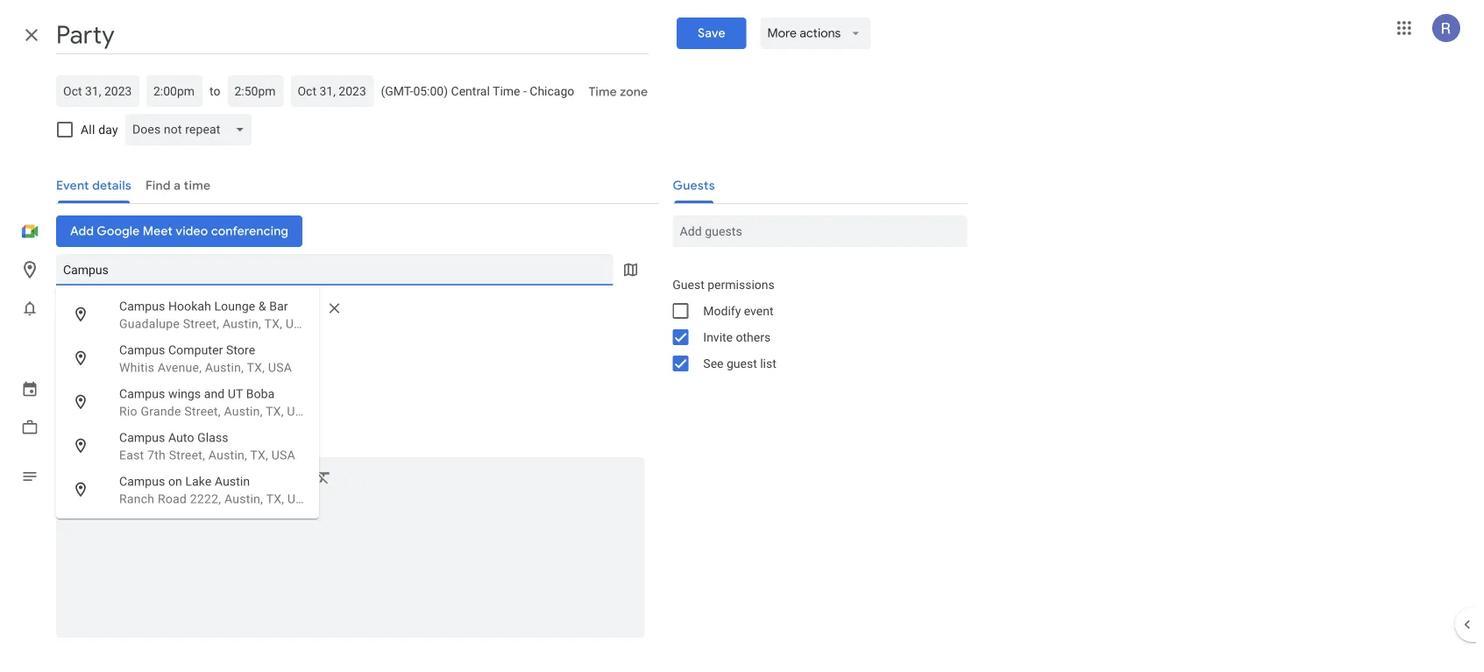 Task type: describe. For each thing, give the bounding box(es) containing it.
option containing campus on lake austin
[[56, 461, 319, 512]]

campus on lake austin ranch road 2222, austin, tx, usa
[[119, 475, 311, 507]]

campus for campus hookah lounge & bar guadalupe street, austin, tx, usa
[[119, 299, 165, 314]]

bold image
[[110, 469, 127, 490]]

ranch
[[119, 492, 155, 507]]

italic image
[[141, 469, 159, 490]]

Guests text field
[[680, 216, 961, 247]]

ruby anderson
[[56, 382, 139, 397]]

actions
[[800, 25, 841, 41]]

boba
[[246, 387, 275, 401]]

modify event
[[704, 304, 774, 318]]

campus wings and ut boba rio grande street, austin, tx, usa
[[119, 387, 311, 419]]

save button
[[677, 18, 747, 49]]

tx, inside "campus auto glass east 7th street, austin, tx, usa"
[[250, 448, 268, 463]]

add notification button
[[49, 328, 157, 370]]

numbered list image
[[212, 469, 230, 490]]

guadalupe
[[119, 317, 180, 331]]

Location text field
[[63, 254, 606, 286]]

usa inside campus computer store whitis avenue, austin, tx, usa
[[268, 361, 292, 375]]

campus for campus on lake austin ranch road 2222, austin, tx, usa
[[119, 475, 165, 489]]

rio
[[119, 404, 137, 419]]

underline image
[[173, 469, 190, 490]]

arrow_drop_down
[[848, 25, 864, 41]]

option containing campus auto glass
[[56, 418, 319, 468]]

computer
[[168, 343, 223, 358]]

wings
[[168, 387, 201, 401]]

more actions arrow_drop_down
[[768, 25, 864, 41]]

more
[[768, 25, 797, 41]]

central
[[451, 84, 490, 98]]

chicago
[[530, 84, 575, 98]]

campus computer store whitis avenue, austin, tx, usa
[[119, 343, 292, 375]]

time zone button
[[582, 76, 655, 108]]

zone
[[620, 84, 648, 100]]

option containing campus wings and ut boba
[[56, 374, 319, 424]]

-
[[524, 84, 527, 98]]

usa inside "campus auto glass east 7th street, austin, tx, usa"
[[272, 448, 296, 463]]

Minutes in advance for notification number field
[[174, 293, 216, 324]]

tx, inside campus hookah lounge & bar guadalupe street, austin, tx, usa
[[264, 317, 282, 331]]

glass
[[197, 431, 229, 445]]

ruby
[[56, 382, 83, 397]]

usa inside campus on lake austin ranch road 2222, austin, tx, usa
[[288, 492, 311, 507]]

east
[[119, 448, 144, 463]]

save
[[698, 25, 726, 41]]

day
[[98, 122, 118, 137]]

list
[[760, 356, 777, 371]]

lake
[[185, 475, 212, 489]]

event
[[744, 304, 774, 318]]

Description text field
[[56, 503, 645, 635]]

campus for campus auto glass east 7th street, austin, tx, usa
[[119, 431, 165, 445]]

street, inside "campus auto glass east 7th street, austin, tx, usa"
[[169, 448, 205, 463]]

store
[[226, 343, 255, 358]]

Title text field
[[56, 16, 649, 54]]

campus hookah lounge & bar guadalupe street, austin, tx, usa
[[119, 299, 310, 331]]

and
[[204, 387, 225, 401]]

ut
[[228, 387, 243, 401]]

add
[[56, 341, 80, 357]]

avenue,
[[158, 361, 202, 375]]



Task type: locate. For each thing, give the bounding box(es) containing it.
austin, inside campus hookah lounge & bar guadalupe street, austin, tx, usa
[[223, 317, 261, 331]]

4 campus from the top
[[119, 431, 165, 445]]

road
[[158, 492, 187, 507]]

bulleted list image
[[244, 469, 261, 490]]

remove formatting image
[[315, 469, 332, 490]]

permissions
[[708, 278, 775, 292]]

time
[[493, 84, 520, 98], [589, 84, 617, 100]]

notification
[[83, 341, 150, 357]]

End date text field
[[298, 81, 367, 102]]

tx,
[[264, 317, 282, 331], [247, 361, 265, 375], [266, 404, 284, 419], [250, 448, 268, 463], [266, 492, 284, 507]]

austin, inside "campus auto glass east 7th street, austin, tx, usa"
[[209, 448, 247, 463]]

usa inside campus wings and ut boba rio grande street, austin, tx, usa
[[287, 404, 311, 419]]

campus inside "campus auto glass east 7th street, austin, tx, usa"
[[119, 431, 165, 445]]

guest
[[673, 278, 705, 292]]

Start time text field
[[153, 81, 196, 102]]

5 campus from the top
[[119, 475, 165, 489]]

campus for campus computer store whitis avenue, austin, tx, usa
[[119, 343, 165, 358]]

campus inside campus computer store whitis avenue, austin, tx, usa
[[119, 343, 165, 358]]

2222,
[[190, 492, 221, 507]]

1 option from the top
[[56, 286, 319, 337]]

anderson
[[86, 382, 139, 397]]

time zone
[[589, 84, 648, 100]]

grande
[[141, 404, 181, 419]]

austin,
[[223, 317, 261, 331], [205, 361, 244, 375], [224, 404, 263, 419], [209, 448, 247, 463], [224, 492, 263, 507]]

add notification
[[56, 341, 150, 357]]

on
[[168, 475, 182, 489]]

Start date text field
[[63, 81, 132, 102]]

time left zone
[[589, 84, 617, 100]]

street, down the and
[[184, 404, 221, 419]]

street, down hookah on the left top of the page
[[183, 317, 219, 331]]

option containing campus hookah lounge & bar
[[56, 286, 319, 337]]

to
[[210, 84, 220, 98]]

austin, down store
[[205, 361, 244, 375]]

time inside button
[[589, 84, 617, 100]]

campus
[[119, 299, 165, 314], [119, 343, 165, 358], [119, 387, 165, 401], [119, 431, 165, 445], [119, 475, 165, 489]]

campus up rio
[[119, 387, 165, 401]]

see
[[704, 356, 724, 371]]

1 campus from the top
[[119, 299, 165, 314]]

campus up guadalupe
[[119, 299, 165, 314]]

austin, inside campus computer store whitis avenue, austin, tx, usa
[[205, 361, 244, 375]]

formatting options toolbar
[[56, 458, 645, 500]]

street, inside campus wings and ut boba rio grande street, austin, tx, usa
[[184, 404, 221, 419]]

all day
[[81, 122, 118, 137]]

campus up ranch on the left
[[119, 475, 165, 489]]

2 campus from the top
[[119, 343, 165, 358]]

see guest list
[[704, 356, 777, 371]]

05:00)
[[413, 84, 448, 98]]

4 option from the top
[[56, 418, 319, 468]]

auto
[[168, 431, 194, 445]]

campus inside campus hookah lounge & bar guadalupe street, austin, tx, usa
[[119, 299, 165, 314]]

1 horizontal spatial time
[[589, 84, 617, 100]]

3 option from the top
[[56, 374, 319, 424]]

austin, down lounge
[[223, 317, 261, 331]]

others
[[736, 330, 771, 345]]

tx, inside campus on lake austin ranch road 2222, austin, tx, usa
[[266, 492, 284, 507]]

campus inside campus on lake austin ranch road 2222, austin, tx, usa
[[119, 475, 165, 489]]

lounge
[[214, 299, 255, 314]]

End time text field
[[235, 81, 277, 102]]

tx, inside campus wings and ut boba rio grande street, austin, tx, usa
[[266, 404, 284, 419]]

7th
[[147, 448, 166, 463]]

&
[[259, 299, 266, 314]]

group
[[659, 272, 968, 377]]

(gmt-
[[381, 84, 413, 98]]

all
[[81, 122, 95, 137]]

group containing guest permissions
[[659, 272, 968, 377]]

option containing campus computer store
[[56, 330, 319, 381]]

campus inside campus wings and ut boba rio grande street, austin, tx, usa
[[119, 387, 165, 401]]

30 minutes before element
[[56, 289, 349, 328]]

austin, inside campus on lake austin ranch road 2222, austin, tx, usa
[[224, 492, 263, 507]]

invite
[[704, 330, 733, 345]]

guest
[[727, 356, 757, 371]]

usa
[[286, 317, 310, 331], [268, 361, 292, 375], [287, 404, 311, 419], [272, 448, 296, 463], [288, 492, 311, 507]]

0 horizontal spatial time
[[493, 84, 520, 98]]

austin
[[215, 475, 250, 489]]

whitis
[[119, 361, 155, 375]]

austin, down the austin
[[224, 492, 263, 507]]

street, down auto
[[169, 448, 205, 463]]

(gmt-05:00) central time - chicago
[[381, 84, 575, 98]]

time left "-"
[[493, 84, 520, 98]]

street, inside campus hookah lounge & bar guadalupe street, austin, tx, usa
[[183, 317, 219, 331]]

invite others
[[704, 330, 771, 345]]

location list box
[[56, 286, 319, 519]]

hookah
[[168, 299, 211, 314]]

1 vertical spatial street,
[[184, 404, 221, 419]]

austin, down glass
[[209, 448, 247, 463]]

3 campus from the top
[[119, 387, 165, 401]]

campus up whitis
[[119, 343, 165, 358]]

street,
[[183, 317, 219, 331], [184, 404, 221, 419], [169, 448, 205, 463]]

0 vertical spatial street,
[[183, 317, 219, 331]]

2 vertical spatial street,
[[169, 448, 205, 463]]

2 option from the top
[[56, 330, 319, 381]]

campus auto glass east 7th street, austin, tx, usa
[[119, 431, 296, 463]]

guest permissions
[[673, 278, 775, 292]]

austin, inside campus wings and ut boba rio grande street, austin, tx, usa
[[224, 404, 263, 419]]

campus up east
[[119, 431, 165, 445]]

5 option from the top
[[56, 461, 319, 512]]

austin, down ut
[[224, 404, 263, 419]]

usa inside campus hookah lounge & bar guadalupe street, austin, tx, usa
[[286, 317, 310, 331]]

tx, inside campus computer store whitis avenue, austin, tx, usa
[[247, 361, 265, 375]]

modify
[[704, 304, 741, 318]]

option
[[56, 286, 319, 337], [56, 330, 319, 381], [56, 374, 319, 424], [56, 418, 319, 468], [56, 461, 319, 512]]

campus for campus wings and ut boba rio grande street, austin, tx, usa
[[119, 387, 165, 401]]

None field
[[125, 114, 259, 146]]

bar
[[269, 299, 288, 314]]



Task type: vqa. For each thing, say whether or not it's contained in the screenshot.


